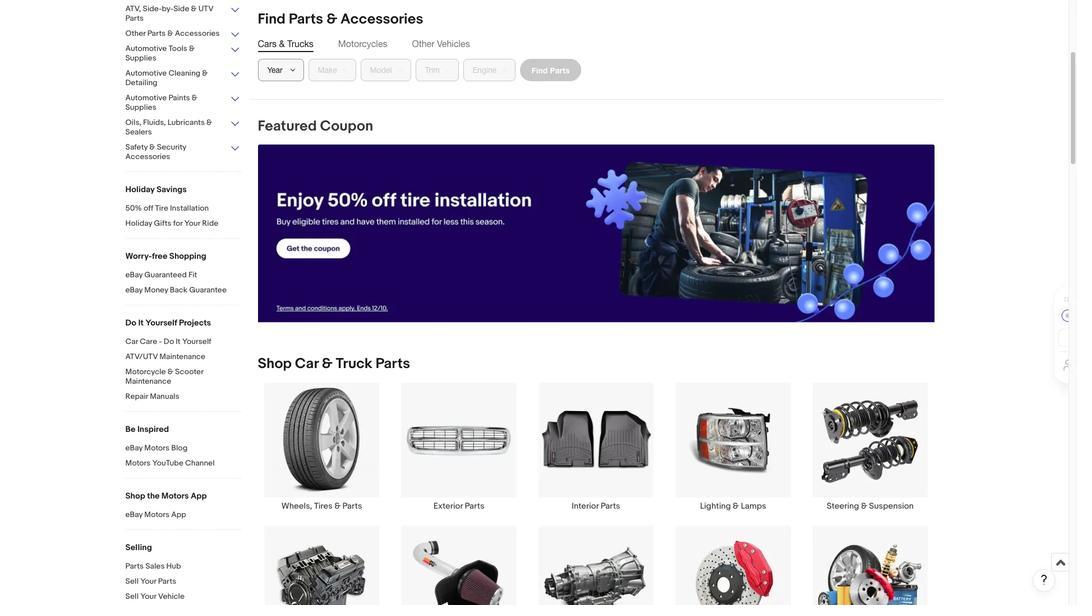 Task type: vqa. For each thing, say whether or not it's contained in the screenshot.


Task type: locate. For each thing, give the bounding box(es) containing it.
wheels,
[[282, 502, 312, 513]]

automotive left cleaning
[[125, 68, 167, 78]]

yourself
[[145, 318, 177, 329], [182, 337, 211, 347]]

tab list containing cars & trucks
[[258, 38, 934, 50]]

50% off tire installation holiday gifts for your ride
[[125, 204, 218, 228]]

holiday inside 50% off tire installation holiday gifts for your ride
[[125, 219, 152, 228]]

other down the atv,
[[125, 29, 146, 38]]

other left vehicles
[[412, 39, 435, 49]]

0 horizontal spatial app
[[171, 511, 186, 520]]

lighting & lamps link
[[665, 383, 802, 513]]

find for find parts & accessories
[[258, 11, 286, 28]]

50% off tire installation link
[[125, 204, 240, 214]]

0 vertical spatial it
[[138, 318, 144, 329]]

2 horizontal spatial accessories
[[341, 11, 423, 28]]

50%
[[125, 204, 142, 213]]

be inspired
[[125, 425, 169, 435]]

interior
[[572, 502, 599, 513]]

None text field
[[258, 145, 934, 323]]

it up atv/utv maintenance link
[[176, 337, 180, 347]]

ebay down be
[[125, 444, 143, 453]]

other inside 'tab list'
[[412, 39, 435, 49]]

1 vertical spatial it
[[176, 337, 180, 347]]

side
[[173, 4, 189, 13]]

your down sales
[[140, 577, 156, 587]]

&
[[191, 4, 197, 13], [326, 11, 337, 28], [167, 29, 173, 38], [279, 39, 285, 49], [189, 44, 195, 53], [202, 68, 208, 78], [192, 93, 197, 103], [207, 118, 212, 127], [149, 143, 155, 152], [322, 356, 333, 373], [168, 367, 173, 377], [334, 502, 341, 513], [733, 502, 739, 513], [861, 502, 867, 513]]

automotive
[[125, 44, 167, 53], [125, 68, 167, 78], [125, 93, 167, 103]]

1 ebay from the top
[[125, 270, 143, 280]]

1 horizontal spatial do
[[164, 337, 174, 347]]

0 horizontal spatial yourself
[[145, 318, 177, 329]]

ebay left money
[[125, 286, 143, 295]]

3 automotive from the top
[[125, 93, 167, 103]]

2 vertical spatial automotive
[[125, 93, 167, 103]]

hub
[[166, 562, 181, 572]]

0 vertical spatial other
[[125, 29, 146, 38]]

0 vertical spatial your
[[184, 219, 200, 228]]

yourself down projects
[[182, 337, 211, 347]]

1 vertical spatial app
[[171, 511, 186, 520]]

your inside 50% off tire installation holiday gifts for your ride
[[184, 219, 200, 228]]

0 vertical spatial app
[[191, 491, 207, 502]]

0 vertical spatial car
[[125, 337, 138, 347]]

holiday up 50%
[[125, 185, 155, 195]]

other
[[125, 29, 146, 38], [412, 39, 435, 49]]

0 horizontal spatial it
[[138, 318, 144, 329]]

coupon
[[320, 118, 373, 135]]

do it yourself projects
[[125, 318, 211, 329]]

do
[[125, 318, 136, 329], [164, 337, 174, 347]]

sell left vehicle
[[125, 592, 139, 602]]

0 vertical spatial yourself
[[145, 318, 177, 329]]

1 horizontal spatial accessories
[[175, 29, 220, 38]]

shop for shop the motors app
[[125, 491, 145, 502]]

0 horizontal spatial accessories
[[125, 152, 170, 162]]

holiday down 50%
[[125, 219, 152, 228]]

find
[[258, 11, 286, 28], [532, 65, 548, 75]]

for
[[173, 219, 183, 228]]

maintenance up repair
[[125, 377, 171, 387]]

app
[[191, 491, 207, 502], [171, 511, 186, 520]]

ebay down worry-
[[125, 270, 143, 280]]

1 vertical spatial automotive
[[125, 68, 167, 78]]

1 vertical spatial your
[[140, 577, 156, 587]]

accessories down the sealers
[[125, 152, 170, 162]]

lighting
[[700, 502, 731, 513]]

find inside button
[[532, 65, 548, 75]]

car left the truck
[[295, 356, 319, 373]]

0 horizontal spatial do
[[125, 318, 136, 329]]

your for ride
[[184, 219, 200, 228]]

1 vertical spatial car
[[295, 356, 319, 373]]

1 horizontal spatial find
[[532, 65, 548, 75]]

your right for
[[184, 219, 200, 228]]

accessories down 'atv, side-by-side & utv parts' dropdown button
[[175, 29, 220, 38]]

ebay for ebay motors app
[[125, 511, 143, 520]]

do up atv/utv
[[125, 318, 136, 329]]

yourself inside car care - do it yourself atv/utv maintenance motorcycle & scooter maintenance repair manuals
[[182, 337, 211, 347]]

car inside car care - do it yourself atv/utv maintenance motorcycle & scooter maintenance repair manuals
[[125, 337, 138, 347]]

repair manuals link
[[125, 392, 240, 403]]

1 horizontal spatial it
[[176, 337, 180, 347]]

supplies
[[125, 53, 156, 63], [125, 103, 156, 112]]

projects
[[179, 318, 211, 329]]

0 horizontal spatial other
[[125, 29, 146, 38]]

ebay inside "link"
[[125, 511, 143, 520]]

automotive down the detailing
[[125, 93, 167, 103]]

exterior parts
[[434, 502, 484, 513]]

0 horizontal spatial shop
[[125, 491, 145, 502]]

it up care
[[138, 318, 144, 329]]

sell
[[125, 577, 139, 587], [125, 592, 139, 602]]

automotive left tools
[[125, 44, 167, 53]]

ebay for ebay motors blog motors youtube channel
[[125, 444, 143, 453]]

1 vertical spatial other
[[412, 39, 435, 49]]

safety
[[125, 143, 148, 152]]

1 vertical spatial find
[[532, 65, 548, 75]]

1 vertical spatial supplies
[[125, 103, 156, 112]]

tools
[[169, 44, 187, 53]]

ebay inside ebay motors blog motors youtube channel
[[125, 444, 143, 453]]

maintenance down car care - do it yourself link
[[160, 352, 205, 362]]

free
[[152, 251, 167, 262]]

ebay motors blog link
[[125, 444, 240, 454]]

1 vertical spatial yourself
[[182, 337, 211, 347]]

1 vertical spatial do
[[164, 337, 174, 347]]

do right -
[[164, 337, 174, 347]]

ebay for ebay guaranteed fit ebay money back guarantee
[[125, 270, 143, 280]]

1 vertical spatial accessories
[[175, 29, 220, 38]]

ebay motors app
[[125, 511, 186, 520]]

sell your parts link
[[125, 577, 240, 588]]

lighting & lamps
[[700, 502, 766, 513]]

detailing
[[125, 78, 157, 88]]

0 vertical spatial maintenance
[[160, 352, 205, 362]]

truck
[[336, 356, 372, 373]]

4 ebay from the top
[[125, 511, 143, 520]]

it
[[138, 318, 144, 329], [176, 337, 180, 347]]

motors inside "link"
[[144, 511, 170, 520]]

1 horizontal spatial car
[[295, 356, 319, 373]]

motors down the
[[144, 511, 170, 520]]

1 horizontal spatial shop
[[258, 356, 292, 373]]

wheels, tires & parts
[[282, 502, 362, 513]]

app down shop the motors app
[[171, 511, 186, 520]]

your left vehicle
[[140, 592, 156, 602]]

1 horizontal spatial yourself
[[182, 337, 211, 347]]

sell your vehicle link
[[125, 592, 240, 603]]

1 sell from the top
[[125, 577, 139, 587]]

by-
[[162, 4, 173, 13]]

1 vertical spatial holiday
[[125, 219, 152, 228]]

car
[[125, 337, 138, 347], [295, 356, 319, 373]]

0 vertical spatial do
[[125, 318, 136, 329]]

channel
[[185, 459, 215, 468]]

2 vertical spatial your
[[140, 592, 156, 602]]

2 holiday from the top
[[125, 219, 152, 228]]

supplies up oils,
[[125, 103, 156, 112]]

suspension
[[869, 502, 914, 513]]

0 vertical spatial shop
[[258, 356, 292, 373]]

3 ebay from the top
[[125, 444, 143, 453]]

motorcycle
[[125, 367, 166, 377]]

ride
[[202, 219, 218, 228]]

ebay up selling
[[125, 511, 143, 520]]

be
[[125, 425, 136, 435]]

tab list
[[258, 38, 934, 50]]

1 vertical spatial sell
[[125, 592, 139, 602]]

ebay
[[125, 270, 143, 280], [125, 286, 143, 295], [125, 444, 143, 453], [125, 511, 143, 520]]

shop
[[258, 356, 292, 373], [125, 491, 145, 502]]

featured coupon
[[258, 118, 373, 135]]

back
[[170, 286, 187, 295]]

atv, side-by-side & utv parts other parts & accessories automotive tools & supplies automotive cleaning & detailing automotive paints & supplies oils, fluids, lubricants & sealers safety & security accessories
[[125, 4, 220, 162]]

0 horizontal spatial find
[[258, 11, 286, 28]]

car left care
[[125, 337, 138, 347]]

0 vertical spatial automotive
[[125, 44, 167, 53]]

1 supplies from the top
[[125, 53, 156, 63]]

installation
[[170, 204, 209, 213]]

sell down selling
[[125, 577, 139, 587]]

atv, side-by-side & utv parts button
[[125, 4, 240, 24]]

2 ebay from the top
[[125, 286, 143, 295]]

ebay motors app link
[[125, 511, 240, 521]]

yourself up -
[[145, 318, 177, 329]]

automotive paints & supplies button
[[125, 93, 240, 113]]

0 vertical spatial sell
[[125, 577, 139, 587]]

motors youtube channel link
[[125, 459, 240, 470]]

motors up ebay motors app "link"
[[161, 491, 189, 502]]

parts sales hub sell your parts sell your vehicle
[[125, 562, 185, 602]]

0 vertical spatial supplies
[[125, 53, 156, 63]]

app up ebay motors app "link"
[[191, 491, 207, 502]]

oils, fluids, lubricants & sealers button
[[125, 118, 240, 138]]

1 horizontal spatial other
[[412, 39, 435, 49]]

exterior parts link
[[390, 383, 528, 513]]

security
[[157, 143, 186, 152]]

1 vertical spatial shop
[[125, 491, 145, 502]]

atv,
[[125, 4, 141, 13]]

supplies up the detailing
[[125, 53, 156, 63]]

cars
[[258, 39, 277, 49]]

holiday
[[125, 185, 155, 195], [125, 219, 152, 228]]

shop the motors app
[[125, 491, 207, 502]]

0 vertical spatial holiday
[[125, 185, 155, 195]]

tires
[[314, 502, 333, 513]]

0 vertical spatial find
[[258, 11, 286, 28]]

accessories
[[341, 11, 423, 28], [175, 29, 220, 38], [125, 152, 170, 162]]

accessories up motorcycles at the left of page
[[341, 11, 423, 28]]

motors
[[144, 444, 170, 453], [125, 459, 151, 468], [161, 491, 189, 502], [144, 511, 170, 520]]

& inside car care - do it yourself atv/utv maintenance motorcycle & scooter maintenance repair manuals
[[168, 367, 173, 377]]

0 horizontal spatial car
[[125, 337, 138, 347]]

1 horizontal spatial app
[[191, 491, 207, 502]]

-
[[159, 337, 162, 347]]



Task type: describe. For each thing, give the bounding box(es) containing it.
utv
[[199, 4, 213, 13]]

find for find parts
[[532, 65, 548, 75]]

interior parts
[[572, 502, 620, 513]]

lubricants
[[168, 118, 205, 127]]

inspired
[[137, 425, 169, 435]]

steering
[[827, 502, 859, 513]]

cars & trucks
[[258, 39, 314, 49]]

steering & suspension
[[827, 502, 914, 513]]

fluids,
[[143, 118, 166, 127]]

savings
[[156, 185, 187, 195]]

off
[[144, 204, 153, 213]]

other parts & accessories button
[[125, 29, 240, 39]]

lamps
[[741, 502, 766, 513]]

fit
[[189, 270, 197, 280]]

1 automotive from the top
[[125, 44, 167, 53]]

other inside atv, side-by-side & utv parts other parts & accessories automotive tools & supplies automotive cleaning & detailing automotive paints & supplies oils, fluids, lubricants & sealers safety & security accessories
[[125, 29, 146, 38]]

do inside car care - do it yourself atv/utv maintenance motorcycle & scooter maintenance repair manuals
[[164, 337, 174, 347]]

motors left youtube
[[125, 459, 151, 468]]

1 vertical spatial maintenance
[[125, 377, 171, 387]]

car care - do it yourself link
[[125, 337, 240, 348]]

find parts button
[[520, 59, 582, 81]]

parts sales hub link
[[125, 562, 240, 573]]

help, opens dialogs image
[[1039, 575, 1050, 586]]

automotive cleaning & detailing button
[[125, 68, 240, 89]]

atv/utv
[[125, 352, 158, 362]]

& inside lighting & lamps link
[[733, 502, 739, 513]]

guaranteed
[[144, 270, 187, 280]]

cleaning
[[169, 68, 200, 78]]

repair
[[125, 392, 148, 402]]

1 holiday from the top
[[125, 185, 155, 195]]

gifts
[[154, 219, 171, 228]]

2 vertical spatial accessories
[[125, 152, 170, 162]]

car care - do it yourself atv/utv maintenance motorcycle & scooter maintenance repair manuals
[[125, 337, 211, 402]]

ebay guaranteed fit link
[[125, 270, 240, 281]]

tire
[[155, 204, 168, 213]]

exterior
[[434, 502, 463, 513]]

your for vehicle
[[140, 592, 156, 602]]

sales
[[145, 562, 165, 572]]

money
[[144, 286, 168, 295]]

guarantee
[[189, 286, 227, 295]]

the
[[147, 491, 160, 502]]

youtube
[[152, 459, 183, 468]]

scooter
[[175, 367, 203, 377]]

ebay money back guarantee link
[[125, 286, 240, 296]]

interior parts link
[[528, 383, 665, 513]]

selling
[[125, 543, 152, 554]]

& inside steering & suspension link
[[861, 502, 867, 513]]

& inside wheels, tires & parts link
[[334, 502, 341, 513]]

holiday gifts for your ride link
[[125, 219, 240, 229]]

shopping
[[169, 251, 206, 262]]

other vehicles
[[412, 39, 470, 49]]

0 vertical spatial accessories
[[341, 11, 423, 28]]

wheels, tires & parts link
[[253, 383, 390, 513]]

motorcycles
[[338, 39, 387, 49]]

2 automotive from the top
[[125, 68, 167, 78]]

shop for shop car & truck parts
[[258, 356, 292, 373]]

find parts
[[532, 65, 570, 75]]

app inside "link"
[[171, 511, 186, 520]]

ebay motors blog motors youtube channel
[[125, 444, 215, 468]]

motorcycle & scooter maintenance link
[[125, 367, 240, 388]]

ebay guaranteed fit ebay money back guarantee
[[125, 270, 227, 295]]

& inside 'tab list'
[[279, 39, 285, 49]]

manuals
[[150, 392, 179, 402]]

holiday savings
[[125, 185, 187, 195]]

enjoy 50% off tire installation image
[[258, 145, 934, 323]]

vehicles
[[437, 39, 470, 49]]

blog
[[171, 444, 188, 453]]

automotive tools & supplies button
[[125, 44, 240, 64]]

atv/utv maintenance link
[[125, 352, 240, 363]]

motors up youtube
[[144, 444, 170, 453]]

find parts & accessories
[[258, 11, 423, 28]]

worry-free shopping
[[125, 251, 206, 262]]

vehicle
[[158, 592, 185, 602]]

shop car & truck parts
[[258, 356, 410, 373]]

it inside car care - do it yourself atv/utv maintenance motorcycle & scooter maintenance repair manuals
[[176, 337, 180, 347]]

featured
[[258, 118, 317, 135]]

worry-
[[125, 251, 152, 262]]

safety & security accessories button
[[125, 143, 240, 163]]

steering & suspension link
[[802, 383, 939, 513]]

parts inside button
[[550, 65, 570, 75]]

2 sell from the top
[[125, 592, 139, 602]]

2 supplies from the top
[[125, 103, 156, 112]]

oils,
[[125, 118, 141, 127]]



